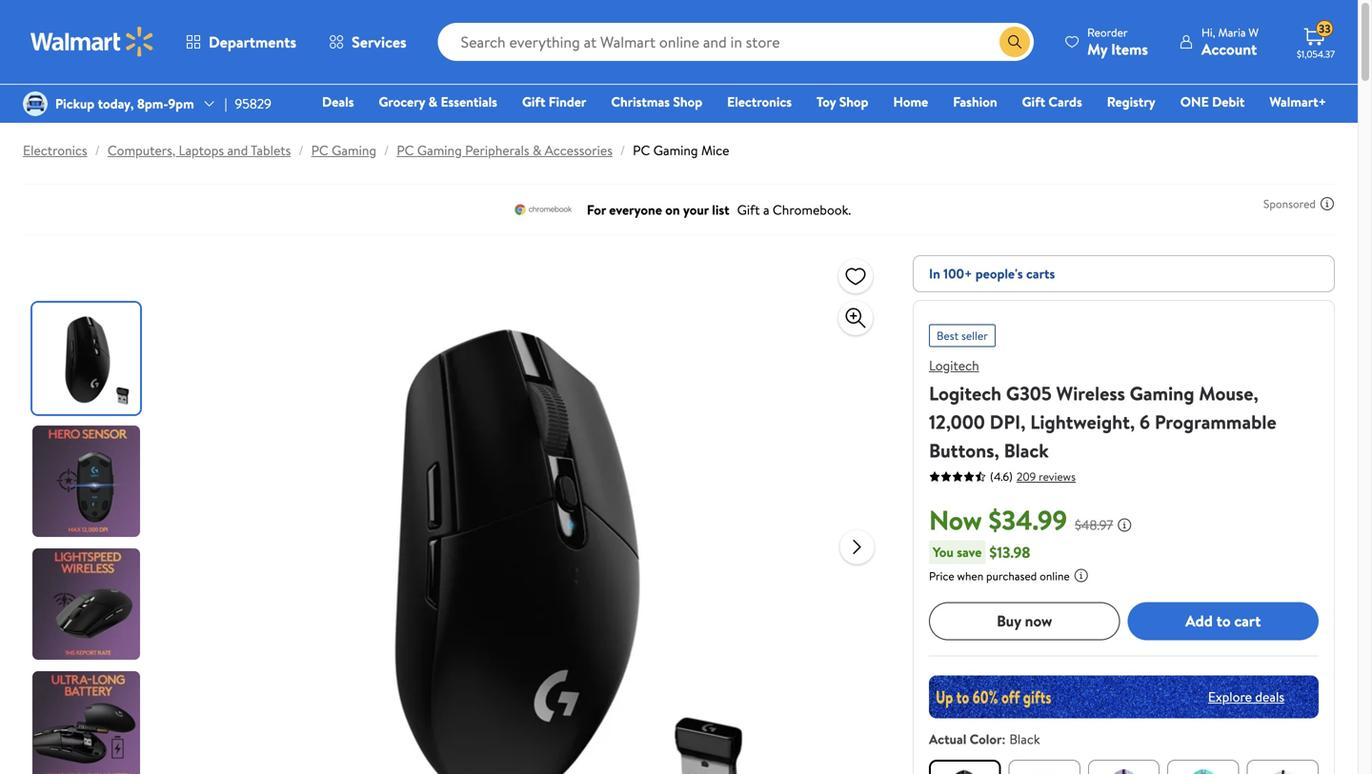 Task type: describe. For each thing, give the bounding box(es) containing it.
electronics for electronics
[[727, 92, 792, 111]]

deals
[[1256, 688, 1285, 707]]

toy shop
[[817, 92, 869, 111]]

you save $13.98
[[933, 542, 1031, 563]]

gift for gift finder
[[522, 92, 546, 111]]

| 95829
[[225, 94, 272, 113]]

home link
[[885, 92, 937, 112]]

6
[[1140, 409, 1151, 436]]

now
[[929, 502, 982, 539]]

w
[[1249, 24, 1259, 41]]

electronics / computers, laptops and tablets / pc gaming / pc gaming peripherals & accessories / pc gaming mice
[[23, 141, 730, 160]]

save
[[957, 543, 982, 562]]

pc gaming peripherals & accessories link
[[397, 141, 613, 160]]

pc gaming link
[[311, 141, 377, 160]]

gaming inside logitech logitech g305 wireless gaming mouse, 12,000 dpi, lightweight, 6 programmable buttons, black
[[1130, 380, 1195, 407]]

computers,
[[108, 141, 176, 160]]

209
[[1017, 469, 1036, 485]]

2 logitech from the top
[[929, 380, 1002, 407]]

departments
[[209, 31, 297, 52]]

3 pc from the left
[[633, 141, 650, 160]]

maria
[[1219, 24, 1246, 41]]

buy
[[997, 611, 1022, 632]]

computers, laptops and tablets link
[[108, 141, 291, 160]]

add to cart button
[[1128, 603, 1319, 641]]

home
[[894, 92, 929, 111]]

one
[[1181, 92, 1209, 111]]

grocery & essentials
[[379, 92, 498, 111]]

peripherals
[[465, 141, 530, 160]]

essentials
[[441, 92, 498, 111]]

pc gaming mice link
[[633, 141, 730, 160]]

gift finder link
[[514, 92, 595, 112]]

4 / from the left
[[620, 141, 625, 160]]

grocery & essentials link
[[370, 92, 506, 112]]

gaming down grocery & essentials link
[[417, 141, 462, 160]]

9pm
[[168, 94, 194, 113]]

services
[[352, 31, 407, 52]]

logitech g305 wireless gaming mouse, 12,000 dpi, lightweight, 6 programmable buttons, black - image 1 of 10 image
[[32, 303, 144, 415]]

online
[[1040, 568, 1070, 585]]

12,000
[[929, 409, 985, 436]]

purchased
[[987, 568, 1037, 585]]

1 vertical spatial &
[[533, 141, 542, 160]]

logitech g305 wireless gaming mouse, 12,000 dpi, lightweight, 6 programmable buttons, black - image 4 of 10 image
[[32, 672, 144, 775]]

explore deals link
[[1201, 681, 1293, 714]]

logitech g305 wireless gaming mouse, 12,000 dpi, lightweight, 6 programmable buttons, black image
[[215, 255, 825, 775]]

logitech link
[[929, 356, 980, 375]]

pickup today, 8pm-9pm
[[55, 94, 194, 113]]

christmas
[[611, 92, 670, 111]]

color
[[970, 730, 1002, 749]]

now
[[1025, 611, 1053, 632]]

explore deals
[[1209, 688, 1285, 707]]

best seller
[[937, 328, 988, 344]]

$1,054.37
[[1297, 48, 1336, 61]]

8pm-
[[137, 94, 168, 113]]

$34.99
[[989, 502, 1068, 539]]

actual color list
[[926, 757, 1323, 775]]

reorder
[[1088, 24, 1128, 41]]

dpi,
[[990, 409, 1026, 436]]

in 100+ people's carts
[[929, 265, 1055, 283]]

black inside logitech logitech g305 wireless gaming mouse, 12,000 dpi, lightweight, 6 programmable buttons, black
[[1004, 438, 1049, 464]]

you
[[933, 543, 954, 562]]

hi,
[[1202, 24, 1216, 41]]

actual color : black
[[929, 730, 1041, 749]]

100+
[[944, 265, 973, 283]]

wireless
[[1057, 380, 1126, 407]]

fashion link
[[945, 92, 1006, 112]]

3 / from the left
[[384, 141, 389, 160]]

seller
[[962, 328, 988, 344]]

grocery
[[379, 92, 425, 111]]

search icon image
[[1008, 34, 1023, 50]]

logitech g305 wireless gaming mouse, 12,000 dpi, lightweight, 6 programmable buttons, black - image 3 of 10 image
[[32, 549, 144, 661]]

in
[[929, 265, 941, 283]]

debit
[[1213, 92, 1245, 111]]

hi, maria w account
[[1202, 24, 1259, 60]]

mice
[[702, 141, 730, 160]]

shop for toy shop
[[839, 92, 869, 111]]

95829
[[235, 94, 272, 113]]



Task type: vqa. For each thing, say whether or not it's contained in the screenshot.
BLACK
yes



Task type: locate. For each thing, give the bounding box(es) containing it.
people's
[[976, 265, 1023, 283]]

1 horizontal spatial electronics link
[[719, 92, 801, 112]]

legal information image
[[1074, 568, 1089, 584]]

/ right accessories
[[620, 141, 625, 160]]

shop for christmas shop
[[673, 92, 703, 111]]

cart
[[1235, 611, 1261, 632]]

gaming down deals link
[[332, 141, 377, 160]]

gift cards link
[[1014, 92, 1091, 112]]

1 pc from the left
[[311, 141, 329, 160]]

g305
[[1006, 380, 1052, 407]]

account
[[1202, 39, 1258, 60]]

price when purchased online
[[929, 568, 1070, 585]]

0 horizontal spatial &
[[429, 92, 438, 111]]

gift finder
[[522, 92, 587, 111]]

1 vertical spatial black
[[1010, 730, 1041, 749]]

Search search field
[[438, 23, 1034, 61]]

1 horizontal spatial shop
[[839, 92, 869, 111]]

black
[[1004, 438, 1049, 464], [1010, 730, 1041, 749]]

electronics down search search field
[[727, 92, 792, 111]]

:
[[1002, 730, 1006, 749]]

laptops
[[179, 141, 224, 160]]

1 vertical spatial electronics
[[23, 141, 87, 160]]

best
[[937, 328, 959, 344]]

1 logitech from the top
[[929, 356, 980, 375]]

buy now button
[[929, 603, 1120, 641]]

departments button
[[170, 19, 313, 65]]

gaming up 6
[[1130, 380, 1195, 407]]

2 / from the left
[[299, 141, 304, 160]]

logitech
[[929, 356, 980, 375], [929, 380, 1002, 407]]

gaming
[[332, 141, 377, 160], [417, 141, 462, 160], [654, 141, 698, 160], [1130, 380, 1195, 407]]

0 vertical spatial black
[[1004, 438, 1049, 464]]

christmas shop link
[[603, 92, 711, 112]]

electronics link down pickup
[[23, 141, 87, 160]]

now $34.99
[[929, 502, 1068, 539]]

one debit link
[[1172, 92, 1254, 112]]

electronics for electronics / computers, laptops and tablets / pc gaming / pc gaming peripherals & accessories / pc gaming mice
[[23, 141, 87, 160]]

learn more about strikethrough prices image
[[1117, 518, 1133, 533]]

& right peripherals
[[533, 141, 542, 160]]

0 horizontal spatial shop
[[673, 92, 703, 111]]

electronics down pickup
[[23, 141, 87, 160]]

today,
[[98, 94, 134, 113]]

tablets
[[251, 141, 291, 160]]

logitech g305 wireless gaming mouse, 12,000 dpi, lightweight, 6 programmable buttons, black - image 2 of 10 image
[[32, 426, 144, 538]]

0 horizontal spatial electronics
[[23, 141, 87, 160]]

1 horizontal spatial gift
[[1022, 92, 1046, 111]]

/ right tablets
[[299, 141, 304, 160]]

ad disclaimer and feedback image
[[1320, 196, 1335, 212]]

to
[[1217, 611, 1231, 632]]

Walmart Site-Wide search field
[[438, 23, 1034, 61]]

black up "209"
[[1004, 438, 1049, 464]]

explore
[[1209, 688, 1253, 707]]

pc down christmas
[[633, 141, 650, 160]]

$13.98
[[990, 542, 1031, 563]]

items
[[1112, 39, 1149, 60]]

(4.6)
[[990, 469, 1013, 485]]

sponsored
[[1264, 196, 1316, 212]]

gift cards
[[1022, 92, 1083, 111]]

logitech up 12,000 on the bottom
[[929, 380, 1002, 407]]

finder
[[549, 92, 587, 111]]

accessories
[[545, 141, 613, 160]]

/ left computers,
[[95, 141, 100, 160]]

walmart image
[[31, 27, 154, 57]]

up to sixty percent off deals. shop now. image
[[929, 676, 1319, 719]]

one debit
[[1181, 92, 1245, 111]]

registry link
[[1099, 92, 1165, 112]]

0 vertical spatial logitech
[[929, 356, 980, 375]]

0 vertical spatial electronics link
[[719, 92, 801, 112]]

pc down grocery
[[397, 141, 414, 160]]

fashion
[[953, 92, 998, 111]]

/ right pc gaming link
[[384, 141, 389, 160]]

0 horizontal spatial electronics link
[[23, 141, 87, 160]]

pc right tablets
[[311, 141, 329, 160]]

mouse,
[[1199, 380, 1259, 407]]

1 horizontal spatial pc
[[397, 141, 414, 160]]

carts
[[1027, 265, 1055, 283]]

deals link
[[314, 92, 363, 112]]

reviews
[[1039, 469, 1076, 485]]

toy
[[817, 92, 836, 111]]

gift
[[522, 92, 546, 111], [1022, 92, 1046, 111]]

|
[[225, 94, 227, 113]]

1 shop from the left
[[673, 92, 703, 111]]

reorder my items
[[1088, 24, 1149, 60]]

shop right christmas
[[673, 92, 703, 111]]

when
[[958, 568, 984, 585]]

&
[[429, 92, 438, 111], [533, 141, 542, 160]]

209 reviews link
[[1013, 469, 1076, 485]]

walmart+
[[1270, 92, 1327, 111]]

shop right toy
[[839, 92, 869, 111]]

2 pc from the left
[[397, 141, 414, 160]]

0 vertical spatial &
[[429, 92, 438, 111]]

black right :
[[1010, 730, 1041, 749]]

services button
[[313, 19, 423, 65]]

zoom image modal image
[[845, 307, 867, 330]]

0 horizontal spatial gift
[[522, 92, 546, 111]]

christmas shop
[[611, 92, 703, 111]]

$48.97
[[1075, 516, 1114, 535]]

pickup
[[55, 94, 95, 113]]

add to favorites list, logitech g305 wireless gaming mouse, 12,000 dpi, lightweight, 6 programmable buttons, black image
[[845, 265, 867, 288]]

add to cart
[[1186, 611, 1261, 632]]

0 vertical spatial electronics
[[727, 92, 792, 111]]

electronics
[[727, 92, 792, 111], [23, 141, 87, 160]]

my
[[1088, 39, 1108, 60]]

logitech down best
[[929, 356, 980, 375]]

2 gift from the left
[[1022, 92, 1046, 111]]

1 vertical spatial logitech
[[929, 380, 1002, 407]]

electronics link down search search field
[[719, 92, 801, 112]]

gaming left mice
[[654, 141, 698, 160]]

1 horizontal spatial &
[[533, 141, 542, 160]]

1 horizontal spatial electronics
[[727, 92, 792, 111]]

next media item image
[[846, 536, 869, 559]]

lightweight,
[[1031, 409, 1135, 436]]

buy now
[[997, 611, 1053, 632]]

add
[[1186, 611, 1213, 632]]

1 / from the left
[[95, 141, 100, 160]]

actual
[[929, 730, 967, 749]]

& right grocery
[[429, 92, 438, 111]]

1 vertical spatial electronics link
[[23, 141, 87, 160]]

33
[[1319, 21, 1331, 37]]

electronics link
[[719, 92, 801, 112], [23, 141, 87, 160]]

gift left finder
[[522, 92, 546, 111]]

and
[[227, 141, 248, 160]]

1 gift from the left
[[522, 92, 546, 111]]

2 shop from the left
[[839, 92, 869, 111]]

 image
[[23, 92, 48, 116]]

gift left cards
[[1022, 92, 1046, 111]]

walmart+ link
[[1261, 92, 1335, 112]]

shop
[[673, 92, 703, 111], [839, 92, 869, 111]]

cards
[[1049, 92, 1083, 111]]

toy shop link
[[808, 92, 877, 112]]

2 horizontal spatial pc
[[633, 141, 650, 160]]

0 horizontal spatial pc
[[311, 141, 329, 160]]

buttons,
[[929, 438, 1000, 464]]

gift for gift cards
[[1022, 92, 1046, 111]]



